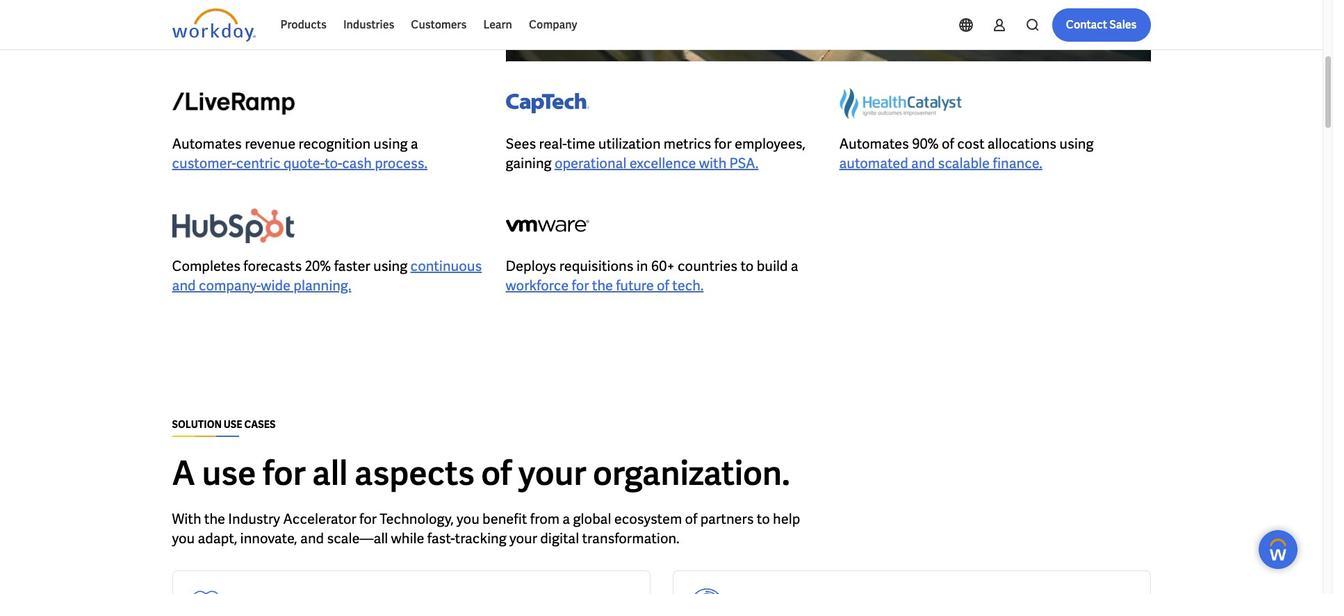 Task type: describe. For each thing, give the bounding box(es) containing it.
capserveco limited partnership image
[[506, 84, 589, 123]]

time
[[567, 135, 595, 153]]

company-
[[199, 277, 261, 295]]

health catalyst image
[[839, 84, 962, 123]]

faster
[[334, 257, 370, 275]]

adapt,
[[198, 530, 237, 548]]

utilization
[[598, 135, 661, 153]]

operational excellence with psa. link
[[555, 154, 759, 172]]

1 vertical spatial you
[[172, 530, 195, 548]]

finance.
[[993, 154, 1042, 172]]

learn
[[483, 17, 512, 32]]

products button
[[272, 8, 335, 42]]

a inside automates revenue recognition using a customer-centric quote-to-cash process.
[[411, 135, 418, 153]]

industries
[[343, 17, 394, 32]]

cost
[[957, 135, 985, 153]]

liveramp image
[[172, 84, 294, 123]]

for inside with the industry accelerator for technology, you benefit from a global ecosystem of partners to help you adapt, innovate, and scale—all while fast-tracking your digital transformation.
[[359, 510, 377, 528]]

use
[[202, 452, 256, 495]]

fast-
[[427, 530, 455, 548]]

to inside with the industry accelerator for technology, you benefit from a global ecosystem of partners to help you adapt, innovate, and scale—all while fast-tracking your digital transformation.
[[757, 510, 770, 528]]

employees,
[[735, 135, 806, 153]]

using right faster
[[373, 257, 408, 275]]

scale—all
[[327, 530, 388, 548]]

aspects
[[354, 452, 475, 495]]

automates 90% of cost allocations using automated and scalable finance.
[[839, 135, 1094, 172]]

industries button
[[335, 8, 403, 42]]

company
[[529, 17, 577, 32]]

90%
[[912, 135, 939, 153]]

solution use cases
[[172, 418, 276, 431]]

tech.
[[672, 277, 704, 295]]

contact sales link
[[1052, 8, 1151, 42]]

using inside the automates 90% of cost allocations using automated and scalable finance.
[[1059, 135, 1094, 153]]

psa.
[[730, 154, 759, 172]]

automates for centric
[[172, 135, 242, 153]]

and inside with the industry accelerator for technology, you benefit from a global ecosystem of partners to help you adapt, innovate, and scale—all while fast-tracking your digital transformation.
[[300, 530, 324, 548]]

continuous
[[411, 257, 482, 275]]

of inside 'deploys requisitions in 60+ countries to build a workforce for the future of tech.'
[[657, 277, 669, 295]]

with
[[172, 510, 201, 528]]

customer-
[[172, 154, 236, 172]]

process.
[[375, 154, 428, 172]]

operational
[[555, 154, 627, 172]]

from
[[530, 510, 560, 528]]

revenue
[[245, 135, 296, 153]]

with the industry accelerator for technology, you benefit from a global ecosystem of partners to help you adapt, innovate, and scale—all while fast-tracking your digital transformation.
[[172, 510, 800, 548]]

with
[[699, 154, 727, 172]]

partners
[[700, 510, 754, 528]]

ecosystem
[[614, 510, 682, 528]]

20%
[[305, 257, 331, 275]]

deploys requisitions in 60+ countries to build a workforce for the future of tech.
[[506, 257, 798, 295]]

for inside 'deploys requisitions in 60+ countries to build a workforce for the future of tech.'
[[572, 277, 589, 295]]

using inside automates revenue recognition using a customer-centric quote-to-cash process.
[[374, 135, 408, 153]]

and inside the automates 90% of cost allocations using automated and scalable finance.
[[911, 154, 935, 172]]

learn button
[[475, 8, 521, 42]]

global
[[573, 510, 611, 528]]

go to the homepage image
[[172, 8, 255, 42]]

1 horizontal spatial you
[[457, 510, 479, 528]]

vmware image
[[506, 206, 589, 245]]

sees
[[506, 135, 536, 153]]

a inside 'deploys requisitions in 60+ countries to build a workforce for the future of tech.'
[[791, 257, 798, 275]]

contact sales
[[1066, 17, 1137, 32]]

recognition
[[298, 135, 371, 153]]

tracking
[[455, 530, 507, 548]]

workforce for the future of tech. link
[[506, 277, 704, 295]]



Task type: locate. For each thing, give the bounding box(es) containing it.
1 vertical spatial and
[[172, 277, 196, 295]]

quote-
[[283, 154, 325, 172]]

customers
[[411, 17, 467, 32]]

of
[[942, 135, 954, 153], [657, 277, 669, 295], [481, 452, 512, 495], [685, 510, 697, 528]]

products
[[280, 17, 327, 32]]

watch the more tech and media organizations choose workday video image
[[506, 0, 1151, 62]]

of up benefit
[[481, 452, 512, 495]]

metrics
[[664, 135, 711, 153]]

2 vertical spatial and
[[300, 530, 324, 548]]

transformation.
[[582, 530, 680, 548]]

1 horizontal spatial and
[[300, 530, 324, 548]]

using up process.
[[374, 135, 408, 153]]

1 horizontal spatial the
[[592, 277, 613, 295]]

the inside 'deploys requisitions in 60+ countries to build a workforce for the future of tech.'
[[592, 277, 613, 295]]

0 horizontal spatial and
[[172, 277, 196, 295]]

0 horizontal spatial automates
[[172, 135, 242, 153]]

0 vertical spatial to
[[741, 257, 754, 275]]

planning.
[[294, 277, 351, 295]]

1 horizontal spatial a
[[563, 510, 570, 528]]

automated and scalable finance. link
[[839, 154, 1042, 172]]

automated
[[839, 154, 908, 172]]

to left "help"
[[757, 510, 770, 528]]

0 vertical spatial and
[[911, 154, 935, 172]]

countries
[[678, 257, 738, 275]]

continuous and company-wide planning.
[[172, 257, 482, 295]]

organization.
[[593, 452, 790, 495]]

1 vertical spatial a
[[791, 257, 798, 275]]

help
[[773, 510, 800, 528]]

industry
[[228, 510, 280, 528]]

for up with
[[714, 135, 732, 153]]

solution
[[172, 418, 222, 431]]

company button
[[521, 8, 586, 42]]

1 vertical spatial the
[[204, 510, 225, 528]]

for down requisitions
[[572, 277, 589, 295]]

0 vertical spatial your
[[519, 452, 586, 495]]

and inside continuous and company-wide planning.
[[172, 277, 196, 295]]

gaining
[[506, 154, 552, 172]]

2 horizontal spatial a
[[791, 257, 798, 275]]

future
[[616, 277, 654, 295]]

hubspot image
[[172, 206, 294, 245]]

0 horizontal spatial the
[[204, 510, 225, 528]]

automates up customer-
[[172, 135, 242, 153]]

forecasts
[[243, 257, 302, 275]]

your down benefit
[[510, 530, 537, 548]]

a
[[172, 452, 195, 495]]

in
[[637, 257, 648, 275]]

technology,
[[380, 510, 454, 528]]

centric
[[236, 154, 280, 172]]

using right allocations
[[1059, 135, 1094, 153]]

digital
[[540, 530, 579, 548]]

0 horizontal spatial you
[[172, 530, 195, 548]]

build
[[757, 257, 788, 275]]

0 horizontal spatial a
[[411, 135, 418, 153]]

a
[[411, 135, 418, 153], [791, 257, 798, 275], [563, 510, 570, 528]]

the down requisitions
[[592, 277, 613, 295]]

deploys
[[506, 257, 556, 275]]

completes forecasts 20% faster using
[[172, 257, 411, 275]]

to-
[[325, 154, 342, 172]]

excellence
[[630, 154, 696, 172]]

of left partners
[[685, 510, 697, 528]]

for inside sees real-time utilization metrics for employees, gaining
[[714, 135, 732, 153]]

of inside with the industry accelerator for technology, you benefit from a global ecosystem of partners to help you adapt, innovate, and scale—all while fast-tracking your digital transformation.
[[685, 510, 697, 528]]

and down completes
[[172, 277, 196, 295]]

you up the tracking
[[457, 510, 479, 528]]

1 automates from the left
[[172, 135, 242, 153]]

a right build
[[791, 257, 798, 275]]

a inside with the industry accelerator for technology, you benefit from a global ecosystem of partners to help you adapt, innovate, and scale—all while fast-tracking your digital transformation.
[[563, 510, 570, 528]]

all
[[312, 452, 348, 495]]

scalable
[[938, 154, 990, 172]]

the up the adapt,
[[204, 510, 225, 528]]

accelerator
[[283, 510, 356, 528]]

operational excellence with psa.
[[555, 154, 759, 172]]

0 vertical spatial the
[[592, 277, 613, 295]]

0 horizontal spatial to
[[741, 257, 754, 275]]

and
[[911, 154, 935, 172], [172, 277, 196, 295], [300, 530, 324, 548]]

requisitions
[[559, 257, 634, 275]]

to left build
[[741, 257, 754, 275]]

benefit
[[482, 510, 527, 528]]

while
[[391, 530, 424, 548]]

automates
[[172, 135, 242, 153], [839, 135, 909, 153]]

1 horizontal spatial to
[[757, 510, 770, 528]]

customer-centric quote-to-cash process. link
[[172, 154, 428, 172]]

allocations
[[988, 135, 1057, 153]]

customers button
[[403, 8, 475, 42]]

workforce
[[506, 277, 569, 295]]

automates up automated
[[839, 135, 909, 153]]

your inside with the industry accelerator for technology, you benefit from a global ecosystem of partners to help you adapt, innovate, and scale—all while fast-tracking your digital transformation.
[[510, 530, 537, 548]]

and down 90% on the top of the page
[[911, 154, 935, 172]]

0 vertical spatial a
[[411, 135, 418, 153]]

1 vertical spatial to
[[757, 510, 770, 528]]

sales
[[1109, 17, 1137, 32]]

your
[[519, 452, 586, 495], [510, 530, 537, 548]]

the
[[592, 277, 613, 295], [204, 510, 225, 528]]

60+
[[651, 257, 675, 275]]

real-
[[539, 135, 567, 153]]

2 horizontal spatial and
[[911, 154, 935, 172]]

and down accelerator
[[300, 530, 324, 548]]

of up automated and scalable finance. link
[[942, 135, 954, 153]]

2 automates from the left
[[839, 135, 909, 153]]

you down with
[[172, 530, 195, 548]]

continuous and company-wide planning. link
[[172, 257, 482, 295]]

the inside with the industry accelerator for technology, you benefit from a global ecosystem of partners to help you adapt, innovate, and scale—all while fast-tracking your digital transformation.
[[204, 510, 225, 528]]

1 vertical spatial your
[[510, 530, 537, 548]]

using
[[374, 135, 408, 153], [1059, 135, 1094, 153], [373, 257, 408, 275]]

for
[[714, 135, 732, 153], [572, 277, 589, 295], [263, 452, 306, 495], [359, 510, 377, 528]]

a use for all aspects of your organization.
[[172, 452, 790, 495]]

cash
[[342, 154, 372, 172]]

cases
[[244, 418, 276, 431]]

a up process.
[[411, 135, 418, 153]]

sees real-time utilization metrics for employees, gaining
[[506, 135, 806, 172]]

you
[[457, 510, 479, 528], [172, 530, 195, 548]]

0 vertical spatial you
[[457, 510, 479, 528]]

innovate,
[[240, 530, 297, 548]]

for up scale—all
[[359, 510, 377, 528]]

completes
[[172, 257, 241, 275]]

1 horizontal spatial automates
[[839, 135, 909, 153]]

a up "digital"
[[563, 510, 570, 528]]

automates inside automates revenue recognition using a customer-centric quote-to-cash process.
[[172, 135, 242, 153]]

use
[[224, 418, 242, 431]]

automates inside the automates 90% of cost allocations using automated and scalable finance.
[[839, 135, 909, 153]]

wide
[[261, 277, 291, 295]]

automates revenue recognition using a customer-centric quote-to-cash process.
[[172, 135, 428, 172]]

your up from
[[519, 452, 586, 495]]

for left all
[[263, 452, 306, 495]]

contact
[[1066, 17, 1107, 32]]

to inside 'deploys requisitions in 60+ countries to build a workforce for the future of tech.'
[[741, 257, 754, 275]]

of inside the automates 90% of cost allocations using automated and scalable finance.
[[942, 135, 954, 153]]

to
[[741, 257, 754, 275], [757, 510, 770, 528]]

2 vertical spatial a
[[563, 510, 570, 528]]

of down 60+
[[657, 277, 669, 295]]

automates for automated
[[839, 135, 909, 153]]



Task type: vqa. For each thing, say whether or not it's contained in the screenshot.
in
yes



